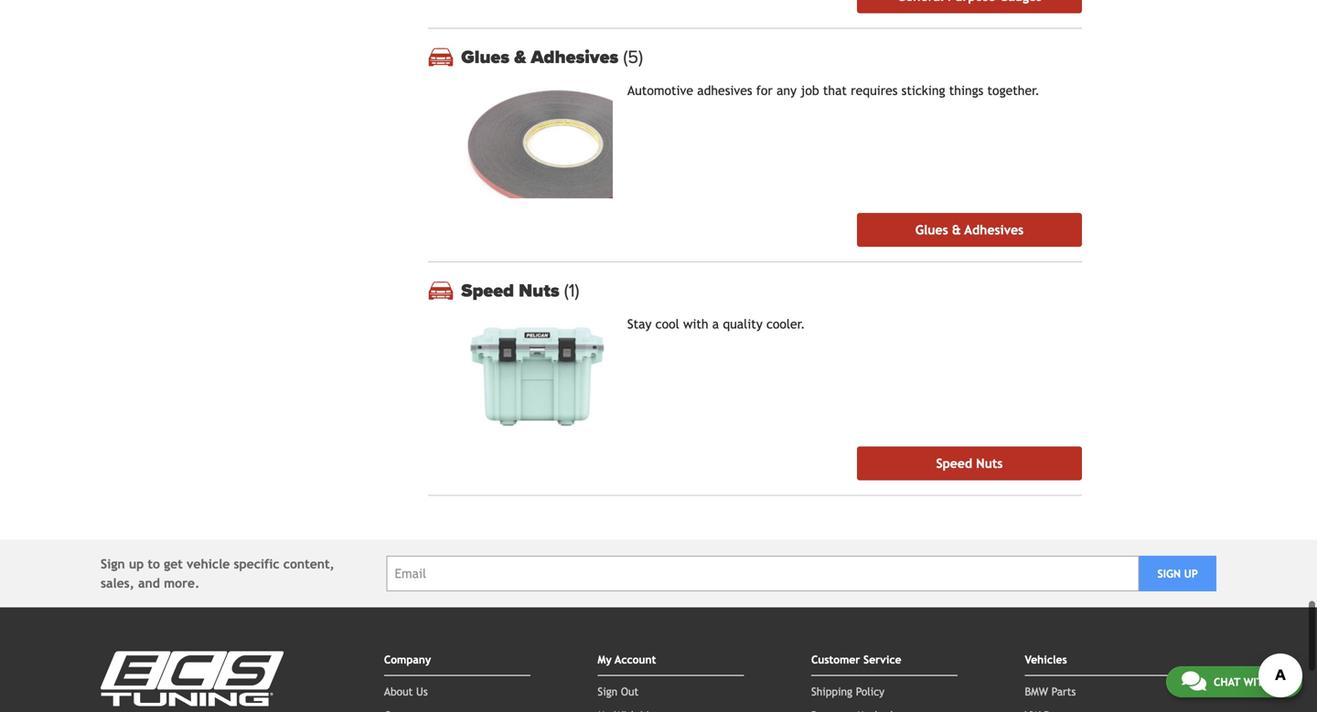 Task type: locate. For each thing, give the bounding box(es) containing it.
ecs tuning image
[[101, 652, 284, 707]]

us right chat
[[1274, 676, 1287, 689]]

0 horizontal spatial nuts
[[519, 280, 560, 302]]

0 horizontal spatial glues & adhesives
[[461, 46, 623, 68]]

speed nuts for bottom speed nuts link
[[937, 457, 1003, 471]]

us
[[1274, 676, 1287, 689], [416, 686, 428, 699]]

1 vertical spatial speed nuts
[[937, 457, 1003, 471]]

more.
[[164, 577, 200, 591]]

0 horizontal spatial up
[[129, 557, 144, 572]]

1 horizontal spatial glues
[[916, 223, 949, 238]]

1 horizontal spatial speed nuts
[[937, 457, 1003, 471]]

sign up button
[[1139, 556, 1217, 592]]

Email email field
[[387, 556, 1139, 592]]

up inside sign up button
[[1185, 568, 1199, 581]]

up
[[129, 557, 144, 572], [1185, 568, 1199, 581]]

adhesives
[[531, 46, 619, 68], [965, 223, 1024, 238]]

with right chat
[[1244, 676, 1271, 689]]

1 vertical spatial adhesives
[[965, 223, 1024, 238]]

chat with us
[[1214, 676, 1287, 689]]

0 vertical spatial speed
[[461, 280, 514, 302]]

nuts for the topmost speed nuts link
[[519, 280, 560, 302]]

0 vertical spatial &
[[514, 46, 526, 68]]

any
[[777, 83, 797, 98]]

0 vertical spatial nuts
[[519, 280, 560, 302]]

things
[[950, 83, 984, 98]]

sign for sign up
[[1158, 568, 1181, 581]]

content,
[[283, 557, 335, 572]]

company
[[384, 654, 431, 667]]

0 horizontal spatial &
[[514, 46, 526, 68]]

up for sign up to get vehicle specific content, sales, and more.
[[129, 557, 144, 572]]

my account
[[598, 654, 656, 667]]

glues & adhesives link
[[461, 46, 1082, 68], [857, 213, 1082, 247]]

chat
[[1214, 676, 1241, 689]]

0 vertical spatial with
[[683, 317, 709, 332]]

with left a
[[683, 317, 709, 332]]

up inside sign up to get vehicle specific content, sales, and more.
[[129, 557, 144, 572]]

job
[[801, 83, 820, 98]]

nuts inside speed nuts link
[[977, 457, 1003, 471]]

1 horizontal spatial sign
[[598, 686, 618, 699]]

0 horizontal spatial sign
[[101, 557, 125, 572]]

speed nuts link
[[461, 280, 1082, 302], [857, 447, 1082, 481]]

2 horizontal spatial sign
[[1158, 568, 1181, 581]]

speed for bottom speed nuts link
[[937, 457, 973, 471]]

1 vertical spatial nuts
[[977, 457, 1003, 471]]

together.
[[988, 83, 1040, 98]]

1 horizontal spatial us
[[1274, 676, 1287, 689]]

stay
[[628, 317, 652, 332]]

1 horizontal spatial nuts
[[977, 457, 1003, 471]]

policy
[[856, 686, 885, 699]]

about us
[[384, 686, 428, 699]]

0 vertical spatial glues & adhesives
[[461, 46, 623, 68]]

us right about
[[416, 686, 428, 699]]

chat with us link
[[1167, 667, 1303, 698]]

0 horizontal spatial speed
[[461, 280, 514, 302]]

about us link
[[384, 686, 428, 699]]

1 horizontal spatial with
[[1244, 676, 1271, 689]]

sign inside sign up to get vehicle specific content, sales, and more.
[[101, 557, 125, 572]]

&
[[514, 46, 526, 68], [952, 223, 961, 238]]

1 horizontal spatial speed
[[937, 457, 973, 471]]

0 horizontal spatial adhesives
[[531, 46, 619, 68]]

1 vertical spatial glues & adhesives
[[916, 223, 1024, 238]]

0 vertical spatial speed nuts
[[461, 280, 564, 302]]

glues & adhesives
[[461, 46, 623, 68], [916, 223, 1024, 238]]

1 horizontal spatial up
[[1185, 568, 1199, 581]]

bmw parts
[[1025, 686, 1076, 699]]

sign for sign out
[[598, 686, 618, 699]]

1 horizontal spatial &
[[952, 223, 961, 238]]

automotive adhesives for any job that requires sticking things together.
[[628, 83, 1040, 98]]

about
[[384, 686, 413, 699]]

0 vertical spatial speed nuts link
[[461, 280, 1082, 302]]

with
[[683, 317, 709, 332], [1244, 676, 1271, 689]]

nuts
[[519, 280, 560, 302], [977, 457, 1003, 471]]

0 horizontal spatial glues
[[461, 46, 510, 68]]

1 vertical spatial speed
[[937, 457, 973, 471]]

0 horizontal spatial speed nuts
[[461, 280, 564, 302]]

0 vertical spatial glues
[[461, 46, 510, 68]]

bmw parts link
[[1025, 686, 1076, 699]]

sign inside button
[[1158, 568, 1181, 581]]

0 vertical spatial adhesives
[[531, 46, 619, 68]]

1 horizontal spatial glues & adhesives
[[916, 223, 1024, 238]]

speed nuts
[[461, 280, 564, 302], [937, 457, 1003, 471]]

1 horizontal spatial adhesives
[[965, 223, 1024, 238]]

vehicle
[[187, 557, 230, 572]]

sign
[[101, 557, 125, 572], [1158, 568, 1181, 581], [598, 686, 618, 699]]

speed
[[461, 280, 514, 302], [937, 457, 973, 471]]

glues
[[461, 46, 510, 68], [916, 223, 949, 238]]



Task type: vqa. For each thing, say whether or not it's contained in the screenshot.
the rightmost 'interior'
no



Task type: describe. For each thing, give the bounding box(es) containing it.
quality
[[723, 317, 763, 332]]

sign up
[[1158, 568, 1199, 581]]

speed nuts thumbnail image image
[[461, 319, 613, 432]]

vehicles
[[1025, 654, 1067, 667]]

speed nuts for the topmost speed nuts link
[[461, 280, 564, 302]]

parts
[[1052, 686, 1076, 699]]

1 vertical spatial glues & adhesives link
[[857, 213, 1082, 247]]

0 vertical spatial glues & adhesives link
[[461, 46, 1082, 68]]

customer service
[[812, 654, 902, 667]]

stay cool with a quality cooler.
[[628, 317, 806, 332]]

comments image
[[1182, 671, 1207, 693]]

service
[[864, 654, 902, 667]]

to
[[148, 557, 160, 572]]

account
[[615, 654, 656, 667]]

sign out link
[[598, 686, 639, 699]]

sign for sign up to get vehicle specific content, sales, and more.
[[101, 557, 125, 572]]

sales,
[[101, 577, 134, 591]]

a
[[713, 317, 719, 332]]

cool
[[656, 317, 680, 332]]

0 horizontal spatial with
[[683, 317, 709, 332]]

shipping policy link
[[812, 686, 885, 699]]

cooler.
[[767, 317, 806, 332]]

glues & adhesives thumbnail image image
[[461, 85, 613, 199]]

shipping
[[812, 686, 853, 699]]

customer
[[812, 654, 861, 667]]

1 vertical spatial with
[[1244, 676, 1271, 689]]

nuts for bottom speed nuts link
[[977, 457, 1003, 471]]

adhesives
[[697, 83, 753, 98]]

1 vertical spatial speed nuts link
[[857, 447, 1082, 481]]

get
[[164, 557, 183, 572]]

sticking
[[902, 83, 946, 98]]

sign up to get vehicle specific content, sales, and more.
[[101, 557, 335, 591]]

up for sign up
[[1185, 568, 1199, 581]]

specific
[[234, 557, 280, 572]]

0 horizontal spatial us
[[416, 686, 428, 699]]

my
[[598, 654, 612, 667]]

bmw
[[1025, 686, 1049, 699]]

1 vertical spatial &
[[952, 223, 961, 238]]

sign out
[[598, 686, 639, 699]]

speed for the topmost speed nuts link
[[461, 280, 514, 302]]

1 vertical spatial glues
[[916, 223, 949, 238]]

shipping policy
[[812, 686, 885, 699]]

and
[[138, 577, 160, 591]]

for
[[756, 83, 773, 98]]

that
[[823, 83, 847, 98]]

out
[[621, 686, 639, 699]]

requires
[[851, 83, 898, 98]]

automotive
[[628, 83, 694, 98]]



